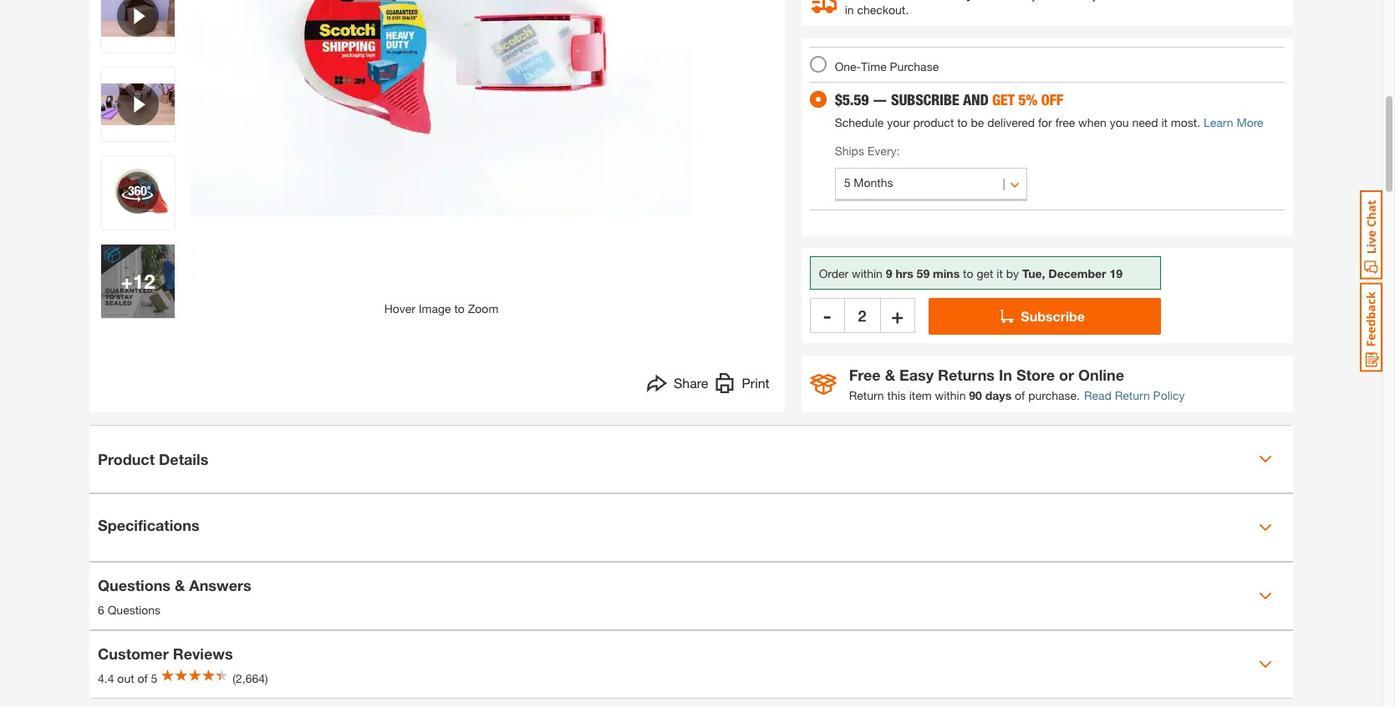 Task type: describe. For each thing, give the bounding box(es) containing it.
your for delivery
[[1031, 0, 1054, 2]]

59
[[917, 266, 930, 281]]

reviews
[[173, 645, 233, 663]]

schedule for product
[[835, 115, 884, 129]]

details
[[159, 450, 208, 469]]

product
[[98, 450, 155, 469]]

schedule for delivery
[[979, 0, 1028, 2]]

read return policy link
[[1084, 387, 1185, 405]]

or
[[1059, 366, 1074, 385]]

time
[[861, 59, 887, 73]]

more
[[1237, 116, 1263, 130]]

0 vertical spatial subscribe
[[891, 91, 959, 109]]

0 vertical spatial 5
[[1018, 91, 1026, 109]]

1 return from the left
[[849, 389, 884, 403]]

off
[[1041, 91, 1063, 109]]

zoom
[[468, 302, 498, 316]]

product details
[[98, 450, 208, 469]]

checkout.
[[857, 2, 909, 17]]

product
[[913, 115, 954, 129]]

most.
[[1171, 115, 1200, 129]]

mins
[[933, 266, 960, 281]]

need
[[1132, 115, 1158, 129]]

be
[[971, 115, 984, 129]]

share button
[[647, 374, 708, 398]]

this
[[887, 389, 906, 403]]

1 vertical spatial to
[[963, 266, 973, 281]]

you
[[1110, 115, 1129, 129]]

one-time purchase
[[835, 59, 939, 73]]

hover image to zoom button
[[191, 0, 692, 318]]

by
[[1006, 266, 1019, 281]]

1 vertical spatial questions
[[108, 603, 160, 617]]

print
[[742, 376, 770, 391]]

learn
[[1204, 116, 1233, 130]]

your for product
[[887, 115, 910, 129]]

order within 9 hrs 59 mins to get it by tue, december 19
[[819, 266, 1123, 281]]

6309483245112 image
[[101, 68, 175, 141]]

december
[[1048, 266, 1106, 281]]

+ for +
[[891, 304, 903, 328]]

caret image for questions & answers
[[1259, 590, 1272, 604]]

(2,664)
[[233, 672, 268, 686]]

for
[[1038, 115, 1052, 129]]

customer reviews
[[98, 645, 233, 663]]

order
[[819, 266, 849, 281]]

caret image
[[1259, 522, 1272, 535]]

6309481150112 image
[[101, 0, 175, 53]]

one-
[[835, 59, 861, 73]]

+ button
[[880, 299, 915, 334]]

easy
[[899, 366, 934, 385]]

free
[[1055, 115, 1075, 129]]

purchase.
[[1028, 389, 1080, 403]]

2 return from the left
[[1115, 389, 1150, 403]]

live chat image
[[1360, 191, 1382, 280]]

tue,
[[1022, 266, 1045, 281]]

delivery
[[1058, 0, 1098, 2]]

9
[[886, 266, 892, 281]]

4.4 out of 5
[[98, 672, 157, 686]]

share
[[674, 376, 708, 391]]

and
[[963, 91, 988, 109]]

0 horizontal spatial of
[[137, 672, 148, 686]]

$
[[835, 91, 842, 109]]

5.59
[[842, 91, 869, 109]]

scotch adhesives tape 3850 rd dc 40.2 image
[[101, 245, 175, 319]]

6
[[98, 603, 104, 617]]

90
[[969, 389, 982, 403]]

+ 12
[[121, 270, 155, 294]]

—
[[872, 91, 887, 109]]



Task type: vqa. For each thing, say whether or not it's contained in the screenshot.
second Home
no



Task type: locate. For each thing, give the bounding box(es) containing it.
2 caret image from the top
[[1259, 590, 1272, 604]]

days
[[985, 389, 1012, 403]]

to left zoom
[[454, 302, 465, 316]]

policy
[[1153, 389, 1185, 403]]

schedule
[[979, 0, 1028, 2], [835, 115, 884, 129]]

get
[[992, 91, 1015, 109]]

purchase
[[890, 59, 939, 73]]

0 vertical spatial caret image
[[1259, 453, 1272, 467]]

0 vertical spatial to
[[957, 115, 968, 129]]

feedback link image
[[1360, 283, 1382, 373]]

- button
[[810, 299, 845, 334]]

caret image for customer reviews
[[1259, 659, 1272, 672]]

in
[[999, 366, 1012, 385]]

caret image inside "product details" button
[[1259, 453, 1272, 467]]

hover
[[384, 302, 415, 316]]

your inside schedule your product to be delivered for free when you need it most. learn more
[[887, 115, 910, 129]]

& up this
[[885, 366, 895, 385]]

0 vertical spatial of
[[1015, 389, 1025, 403]]

0 vertical spatial within
[[852, 266, 883, 281]]

return
[[849, 389, 884, 403], [1115, 389, 1150, 403]]

1 horizontal spatial it
[[1161, 115, 1168, 129]]

your
[[1031, 0, 1054, 2], [887, 115, 910, 129]]

product details button
[[89, 426, 1293, 493]]

2 vertical spatial to
[[454, 302, 465, 316]]

1 vertical spatial your
[[887, 115, 910, 129]]

+
[[121, 270, 133, 294], [891, 304, 903, 328]]

within inside free & easy returns in store or online return this item within 90 days of purchase. read return policy
[[935, 389, 966, 403]]

your inside schedule your delivery in checkout.
[[1031, 0, 1054, 2]]

5
[[1018, 91, 1026, 109], [151, 672, 157, 686]]

& for questions
[[175, 577, 185, 595]]

-
[[823, 304, 831, 328]]

+ for + 12
[[121, 270, 133, 294]]

4.4
[[98, 672, 114, 686]]

questions right 6
[[108, 603, 160, 617]]

within left 90
[[935, 389, 966, 403]]

hover image to zoom
[[384, 302, 498, 316]]

0 horizontal spatial it
[[997, 266, 1003, 281]]

store
[[1016, 366, 1055, 385]]

1 vertical spatial 5
[[151, 672, 157, 686]]

schedule left delivery
[[979, 0, 1028, 2]]

0 vertical spatial your
[[1031, 0, 1054, 2]]

1 horizontal spatial return
[[1115, 389, 1150, 403]]

hrs
[[896, 266, 913, 281]]

1 vertical spatial subscribe
[[1021, 309, 1085, 325]]

None field
[[845, 299, 880, 334]]

1 horizontal spatial schedule
[[979, 0, 1028, 2]]

it right need
[[1161, 115, 1168, 129]]

questions & answers 6 questions
[[98, 577, 251, 617]]

0 horizontal spatial 5
[[151, 672, 157, 686]]

0 horizontal spatial subscribe
[[891, 91, 959, 109]]

learn more button
[[1204, 114, 1263, 134]]

questions up 6
[[98, 577, 171, 595]]

return down free
[[849, 389, 884, 403]]

specifications button
[[89, 495, 1293, 562]]

1 horizontal spatial 5
[[1018, 91, 1026, 109]]

100149185_s01 image
[[101, 157, 175, 230]]

5 down customer reviews
[[151, 672, 157, 686]]

%
[[1026, 91, 1037, 109]]

subscribe
[[891, 91, 959, 109], [1021, 309, 1085, 325]]

free
[[849, 366, 881, 385]]

item
[[909, 389, 932, 403]]

ships every:
[[835, 144, 900, 158]]

subscribe inside button
[[1021, 309, 1085, 325]]

in
[[845, 2, 854, 17]]

$ 5.59 — subscribe and get 5 % off
[[835, 91, 1063, 109]]

icon image
[[810, 374, 836, 395]]

answers
[[189, 577, 251, 595]]

1 caret image from the top
[[1259, 453, 1272, 467]]

print button
[[715, 374, 770, 398]]

& left answers
[[175, 577, 185, 595]]

subscribe button
[[928, 299, 1161, 335]]

0 vertical spatial it
[[1161, 115, 1168, 129]]

1 horizontal spatial your
[[1031, 0, 1054, 2]]

subscribe up product on the top right of the page
[[891, 91, 959, 109]]

0 horizontal spatial within
[[852, 266, 883, 281]]

your down —
[[887, 115, 910, 129]]

questions
[[98, 577, 171, 595], [108, 603, 160, 617]]

image
[[419, 302, 451, 316]]

to left the be
[[957, 115, 968, 129]]

return right read in the right bottom of the page
[[1115, 389, 1150, 403]]

1 vertical spatial of
[[137, 672, 148, 686]]

returns
[[938, 366, 995, 385]]

0 vertical spatial +
[[121, 270, 133, 294]]

schedule your product to be delivered for free when you need it most. learn more
[[835, 115, 1263, 130]]

0 horizontal spatial &
[[175, 577, 185, 595]]

of right the out
[[137, 672, 148, 686]]

& inside free & easy returns in store or online return this item within 90 days of purchase. read return policy
[[885, 366, 895, 385]]

3 caret image from the top
[[1259, 659, 1272, 672]]

schedule your delivery in checkout.
[[845, 0, 1098, 17]]

0 horizontal spatial schedule
[[835, 115, 884, 129]]

schedule down '5.59'
[[835, 115, 884, 129]]

1 vertical spatial it
[[997, 266, 1003, 281]]

to
[[957, 115, 968, 129], [963, 266, 973, 281], [454, 302, 465, 316]]

caret image
[[1259, 453, 1272, 467], [1259, 590, 1272, 604], [1259, 659, 1272, 672]]

of right days
[[1015, 389, 1025, 403]]

within
[[852, 266, 883, 281], [935, 389, 966, 403]]

read
[[1084, 389, 1112, 403]]

it left by at the top right
[[997, 266, 1003, 281]]

specifications
[[98, 517, 199, 535]]

& for free
[[885, 366, 895, 385]]

1 horizontal spatial &
[[885, 366, 895, 385]]

get
[[977, 266, 993, 281]]

out
[[117, 672, 134, 686]]

schedule inside schedule your product to be delivered for free when you need it most. learn more
[[835, 115, 884, 129]]

online
[[1078, 366, 1124, 385]]

every:
[[867, 144, 900, 158]]

to inside button
[[454, 302, 465, 316]]

when
[[1078, 115, 1107, 129]]

1 horizontal spatial subscribe
[[1021, 309, 1085, 325]]

19
[[1109, 266, 1123, 281]]

& inside questions & answers 6 questions
[[175, 577, 185, 595]]

1 vertical spatial within
[[935, 389, 966, 403]]

0 vertical spatial questions
[[98, 577, 171, 595]]

0 horizontal spatial your
[[887, 115, 910, 129]]

to inside schedule your product to be delivered for free when you need it most. learn more
[[957, 115, 968, 129]]

to left get
[[963, 266, 973, 281]]

it inside schedule your product to be delivered for free when you need it most. learn more
[[1161, 115, 1168, 129]]

1 horizontal spatial +
[[891, 304, 903, 328]]

1 horizontal spatial within
[[935, 389, 966, 403]]

1 vertical spatial &
[[175, 577, 185, 595]]

delivered
[[987, 115, 1035, 129]]

of
[[1015, 389, 1025, 403], [137, 672, 148, 686]]

it
[[1161, 115, 1168, 129], [997, 266, 1003, 281]]

5 right get
[[1018, 91, 1026, 109]]

subscribe down tue,
[[1021, 309, 1085, 325]]

1 vertical spatial caret image
[[1259, 590, 1272, 604]]

customer
[[98, 645, 169, 663]]

schedule inside schedule your delivery in checkout.
[[979, 0, 1028, 2]]

of inside free & easy returns in store or online return this item within 90 days of purchase. read return policy
[[1015, 389, 1025, 403]]

free & easy returns in store or online return this item within 90 days of purchase. read return policy
[[849, 366, 1185, 403]]

0 horizontal spatial +
[[121, 270, 133, 294]]

1 horizontal spatial of
[[1015, 389, 1025, 403]]

ships
[[835, 144, 864, 158]]

2 vertical spatial caret image
[[1259, 659, 1272, 672]]

+ inside button
[[891, 304, 903, 328]]

your left delivery
[[1031, 0, 1054, 2]]

within left 9
[[852, 266, 883, 281]]

12
[[133, 270, 155, 294]]

0 horizontal spatial return
[[849, 389, 884, 403]]

1 vertical spatial schedule
[[835, 115, 884, 129]]

0 vertical spatial &
[[885, 366, 895, 385]]

&
[[885, 366, 895, 385], [175, 577, 185, 595]]

0 vertical spatial schedule
[[979, 0, 1028, 2]]

1 vertical spatial +
[[891, 304, 903, 328]]



